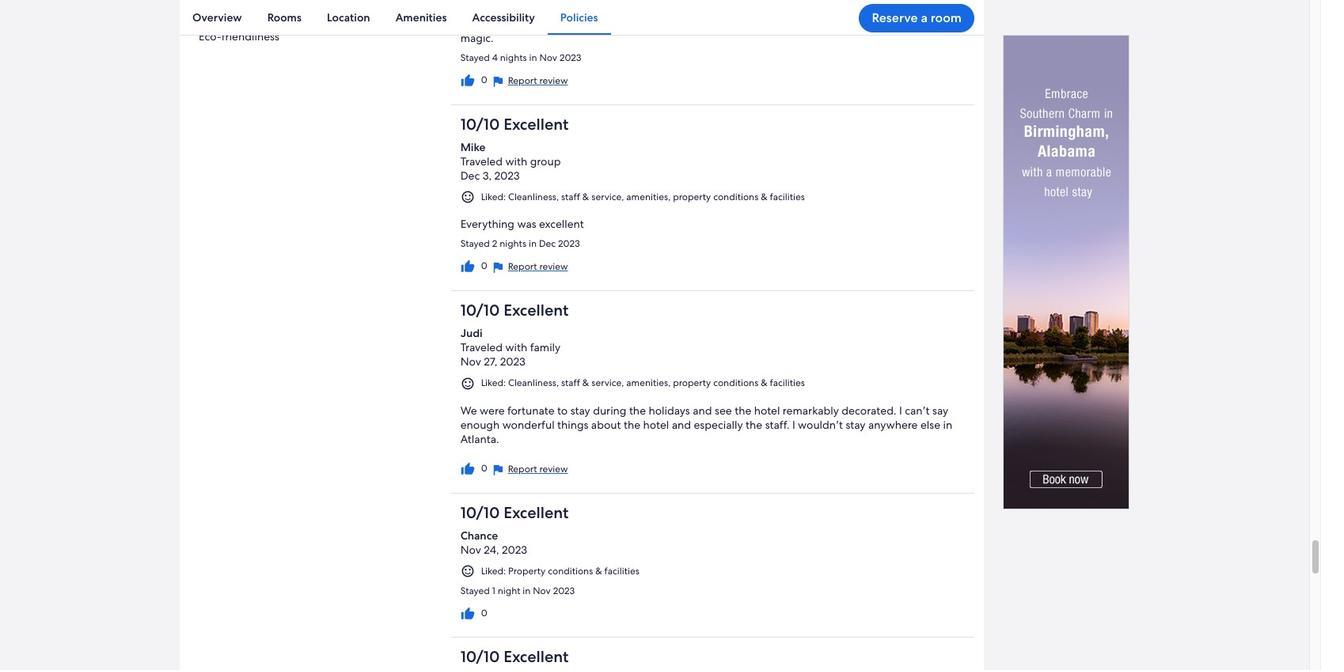 Task type: vqa. For each thing, say whether or not it's contained in the screenshot.
the "were"
yes



Task type: locate. For each thing, give the bounding box(es) containing it.
traveled for 10/10 excellent judi traveled with family nov 27, 2023
[[461, 341, 503, 355]]

& for traveled with family
[[583, 377, 589, 390]]

0 down everything at the left of the page
[[481, 260, 488, 273]]

small image
[[461, 377, 475, 391]]

to
[[845, 2, 855, 17], [557, 404, 568, 418]]

2023 inside 10/10 excellent chance nov 24, 2023
[[502, 543, 528, 557]]

amenities,
[[627, 191, 671, 203], [627, 377, 671, 390]]

new
[[474, 2, 497, 17]]

staff.
[[766, 418, 790, 432]]

2 0 from the top
[[481, 260, 488, 273]]

i
[[900, 404, 903, 418], [793, 418, 796, 432]]

review down stayed 2 nights in dec 2023
[[540, 261, 568, 274]]

0 vertical spatial nights
[[500, 52, 527, 64]]

2 with from the top
[[506, 341, 528, 355]]

2 vertical spatial liked:
[[481, 565, 506, 578]]

1 medium image from the top
[[461, 260, 475, 274]]

were down "gorgeous,"
[[461, 17, 486, 31]]

10/10 for 10/10 excellent judi traveled with family nov 27, 2023
[[461, 300, 500, 321]]

0 for undefined image associated with 4's 0 "button"
[[481, 74, 488, 86]]

nights right 2
[[500, 238, 527, 251]]

10/10 up judi
[[461, 300, 500, 321]]

policies link
[[548, 0, 611, 35]]

liked: for 10/10 excellent mike traveled with group dec 3, 2023
[[481, 191, 506, 203]]

excellent inside 10/10 excellent judi traveled with family nov 27, 2023
[[504, 300, 569, 321]]

1 report from the top
[[508, 74, 537, 87]]

9.4 out of 10 element
[[199, 9, 320, 30]]

1 vertical spatial staff
[[561, 191, 580, 203]]

service,
[[592, 191, 624, 203], [592, 377, 624, 390]]

1 vertical spatial facilities
[[770, 377, 805, 390]]

1 vertical spatial dec
[[539, 238, 556, 251]]

0 button
[[461, 74, 488, 88], [461, 260, 488, 274], [461, 462, 488, 477], [461, 608, 488, 622]]

property for 10/10 excellent judi traveled with family nov 27, 2023
[[673, 377, 711, 390]]

1 small image from the top
[[461, 190, 475, 205]]

1 vertical spatial nights
[[500, 238, 527, 251]]

a right the feel
[[855, 17, 861, 31]]

we
[[461, 404, 477, 418]]

1 vertical spatial medium image
[[461, 462, 475, 477]]

0 for 1st undefined image from the bottom of the page 0 "button"
[[481, 462, 488, 475]]

feel
[[833, 17, 852, 31]]

york
[[500, 2, 522, 17]]

i right staff.
[[793, 418, 796, 432]]

1 vertical spatial review
[[540, 261, 568, 274]]

excellent up the family
[[504, 300, 569, 321]]

1 horizontal spatial rooms
[[920, 2, 954, 17]]

1 excellent from the top
[[504, 114, 569, 134]]

traveled up small icon
[[461, 341, 503, 355]]

were inside we were fortunate to stay during the holidays and see the hotel remarkably decorated.  i can't say enough wonderful things about the hotel and especially the staff. i wouldn't stay anywhere else in atlanta.
[[480, 404, 505, 418]]

stayed left 2
[[461, 238, 490, 251]]

liked: up 1
[[481, 565, 506, 578]]

in right else
[[944, 418, 953, 432]]

review down "things"
[[540, 463, 568, 476]]

report review down stayed 4 nights in nov 2023
[[508, 74, 568, 87]]

4 excellent from the top
[[504, 647, 569, 668]]

1 vertical spatial cleanliness,
[[508, 191, 559, 203]]

0 button down atlanta.
[[461, 462, 488, 477]]

3 10/10 from the top
[[461, 503, 500, 523]]

1 vertical spatial service,
[[592, 377, 624, 390]]

0
[[481, 74, 488, 86], [481, 260, 488, 273], [481, 462, 488, 475], [481, 608, 488, 620]]

1 amenities, from the top
[[627, 191, 671, 203]]

1 vertical spatial to
[[557, 404, 568, 418]]

rooms
[[920, 2, 954, 17], [267, 10, 302, 25]]

we were fortunate to stay during the holidays and see the hotel remarkably decorated.  i can't say enough wonderful things about the hotel and especially the staff. i wouldn't stay anywhere else in atlanta.
[[461, 404, 953, 446]]

3 0 from the top
[[481, 462, 488, 475]]

2 vertical spatial undefined image
[[491, 463, 505, 477]]

nov left 27,
[[461, 355, 481, 369]]

0 horizontal spatial a
[[855, 17, 861, 31]]

1 stayed from the top
[[461, 52, 490, 64]]

reserve
[[872, 9, 918, 26]]

2 vertical spatial cleanliness,
[[508, 377, 559, 390]]

2 vertical spatial report review
[[508, 463, 568, 476]]

0 vertical spatial with
[[506, 154, 528, 169]]

2 property from the top
[[673, 377, 711, 390]]

report
[[508, 74, 537, 87], [508, 261, 537, 274], [508, 463, 537, 476]]

in
[[529, 52, 537, 64], [529, 238, 537, 251], [944, 418, 953, 432], [523, 585, 531, 598]]

rockerfeller
[[547, 2, 607, 17]]

magic.
[[461, 31, 494, 45]]

nov inside 10/10 excellent chance nov 24, 2023
[[461, 543, 481, 557]]

restaurant.
[[813, 0, 868, 2]]

cleanliness, inside gorgeous, beautiful and elegant lobby, hallways, stairs, elevators, and restaurant. style reminds me of new york city rockerfeller center. cleanliness, staff warm and responsive to your needs. rooms were accurate as shown on hotel.com. quiet. the holiday decor made me feel a little christmas magic.
[[648, 2, 708, 17]]

beautiful
[[516, 0, 562, 2]]

report down stayed 4 nights in nov 2023
[[508, 74, 537, 87]]

with inside 10/10 excellent mike traveled with group dec 3, 2023
[[506, 154, 528, 169]]

1 vertical spatial me
[[814, 17, 830, 31]]

nov left 24,
[[461, 543, 481, 557]]

with inside 10/10 excellent judi traveled with family nov 27, 2023
[[506, 341, 528, 355]]

report review button down stayed 2 nights in dec 2023
[[491, 260, 568, 275]]

1 vertical spatial traveled
[[461, 341, 503, 355]]

in down as
[[529, 52, 537, 64]]

traveled inside 10/10 excellent mike traveled with group dec 3, 2023
[[461, 154, 503, 169]]

1 horizontal spatial to
[[845, 2, 855, 17]]

excellent for 10/10 excellent
[[504, 647, 569, 668]]

2
[[492, 238, 498, 251]]

2 service, from the top
[[592, 377, 624, 390]]

nights
[[500, 52, 527, 64], [500, 238, 527, 251]]

in for stayed 2 nights in dec 2023
[[529, 238, 537, 251]]

hotel
[[754, 404, 780, 418], [643, 418, 669, 432]]

3 report review from the top
[[508, 463, 568, 476]]

2 10/10 from the top
[[461, 300, 500, 321]]

1 horizontal spatial me
[[941, 0, 957, 2]]

10/10 excellent
[[461, 647, 569, 668]]

2 small image from the top
[[461, 565, 475, 579]]

2 vertical spatial report review button
[[491, 462, 568, 477]]

1 vertical spatial were
[[480, 404, 505, 418]]

a down reminds
[[921, 9, 928, 26]]

excellent
[[539, 217, 584, 232]]

2 medium image from the top
[[461, 608, 475, 622]]

medium image down everything at the left of the page
[[461, 260, 475, 274]]

report review down wonderful
[[508, 463, 568, 476]]

3 0 button from the top
[[461, 462, 488, 477]]

0 vertical spatial report
[[508, 74, 537, 87]]

3 excellent from the top
[[504, 503, 569, 523]]

1 service, from the top
[[592, 191, 624, 203]]

undefined image down atlanta.
[[491, 463, 505, 477]]

2 traveled from the top
[[461, 341, 503, 355]]

0 vertical spatial liked:
[[481, 191, 506, 203]]

review down stayed 4 nights in nov 2023
[[540, 74, 568, 87]]

hotel right see at the bottom right of the page
[[754, 404, 780, 418]]

quiet.
[[656, 17, 687, 31]]

staff for 10/10 excellent judi traveled with family nov 27, 2023
[[561, 377, 580, 390]]

liked:
[[481, 191, 506, 203], [481, 377, 506, 390], [481, 565, 506, 578]]

a inside gorgeous, beautiful and elegant lobby, hallways, stairs, elevators, and restaurant. style reminds me of new york city rockerfeller center. cleanliness, staff warm and responsive to your needs. rooms were accurate as shown on hotel.com. quiet. the holiday decor made me feel a little christmas magic.
[[855, 17, 861, 31]]

report down wonderful
[[508, 463, 537, 476]]

1 vertical spatial report review
[[508, 261, 568, 274]]

staff right the the
[[710, 2, 732, 17]]

report review down stayed 2 nights in dec 2023
[[508, 261, 568, 274]]

elevators,
[[740, 0, 789, 2]]

small image
[[461, 190, 475, 205], [461, 565, 475, 579]]

the
[[690, 17, 709, 31]]

10/10 inside 10/10 excellent chance nov 24, 2023
[[461, 503, 500, 523]]

1 vertical spatial liked:
[[481, 377, 506, 390]]

stayed for stayed 4 nights in nov 2023
[[461, 52, 490, 64]]

2 review from the top
[[540, 261, 568, 274]]

medium image down atlanta.
[[461, 462, 475, 477]]

were right we
[[480, 404, 505, 418]]

1 vertical spatial small image
[[461, 565, 475, 579]]

1 10/10 from the top
[[461, 114, 500, 134]]

medium image for undefined image associated with 2's 0 "button"
[[461, 260, 475, 274]]

report review for dec
[[508, 261, 568, 274]]

traveled
[[461, 154, 503, 169], [461, 341, 503, 355]]

0 button down magic.
[[461, 74, 488, 88]]

liked: property conditions & facilities
[[481, 565, 640, 578]]

property
[[508, 565, 546, 578]]

wonderful
[[503, 418, 555, 432]]

stay left during
[[571, 404, 591, 418]]

undefined image
[[491, 74, 505, 89], [491, 261, 505, 275], [491, 463, 505, 477]]

staff up 'excellent' on the top left of the page
[[561, 191, 580, 203]]

0 vertical spatial undefined image
[[491, 74, 505, 89]]

excellent down the 'stayed 1 night in nov 2023'
[[504, 647, 569, 668]]

10/10 inside 10/10 excellent mike traveled with group dec 3, 2023
[[461, 114, 500, 134]]

nights right 4
[[500, 52, 527, 64]]

2023 down "liked: property conditions & facilities"
[[553, 585, 575, 598]]

2023 right 24,
[[502, 543, 528, 557]]

2 0 button from the top
[[461, 260, 488, 274]]

0 vertical spatial medium image
[[461, 260, 475, 274]]

1 horizontal spatial hotel
[[754, 404, 780, 418]]

excellent up property
[[504, 503, 569, 523]]

1 vertical spatial report review button
[[491, 260, 568, 275]]

3 undefined image from the top
[[491, 463, 505, 477]]

0 vertical spatial were
[[461, 17, 486, 31]]

staff up "things"
[[561, 377, 580, 390]]

with left the family
[[506, 341, 528, 355]]

1 vertical spatial amenities,
[[627, 377, 671, 390]]

small image for nov 24, 2023
[[461, 565, 475, 579]]

friendliness
[[222, 29, 280, 43]]

1 with from the top
[[506, 154, 528, 169]]

small image down chance
[[461, 565, 475, 579]]

a
[[921, 9, 928, 26], [855, 17, 861, 31]]

liked: down 27,
[[481, 377, 506, 390]]

1 review from the top
[[540, 74, 568, 87]]

i left the can't
[[900, 404, 903, 418]]

2023 for excellent
[[502, 543, 528, 557]]

excellent inside 10/10 excellent chance nov 24, 2023
[[504, 503, 569, 523]]

2023 inside 10/10 excellent mike traveled with group dec 3, 2023
[[495, 169, 520, 183]]

0 button down the 'stayed 1 night in nov 2023'
[[461, 608, 488, 622]]

dec down 'excellent' on the top left of the page
[[539, 238, 556, 251]]

was
[[517, 217, 537, 232]]

0 vertical spatial cleanliness,
[[648, 2, 708, 17]]

liked: cleanliness, staff & service, amenities, property conditions & facilities for 10/10 excellent judi traveled with family nov 27, 2023
[[481, 377, 805, 390]]

chance
[[461, 529, 498, 543]]

fortunate
[[508, 404, 555, 418]]

0 vertical spatial staff
[[710, 2, 732, 17]]

stayed left 1
[[461, 585, 490, 598]]

undefined image down 2
[[491, 261, 505, 275]]

things
[[558, 418, 589, 432]]

nov down property
[[533, 585, 551, 598]]

1 nights from the top
[[500, 52, 527, 64]]

reserve a room
[[872, 9, 962, 26]]

with left group on the left top of page
[[506, 154, 528, 169]]

2 vertical spatial report
[[508, 463, 537, 476]]

1 vertical spatial conditions
[[714, 377, 759, 390]]

0 down magic.
[[481, 74, 488, 86]]

0 button down everything at the left of the page
[[461, 260, 488, 274]]

1 vertical spatial undefined image
[[491, 261, 505, 275]]

2 report review from the top
[[508, 261, 568, 274]]

me up the room
[[941, 0, 957, 2]]

0 down the 'stayed 1 night in nov 2023'
[[481, 608, 488, 620]]

1 property from the top
[[673, 191, 711, 203]]

1 horizontal spatial a
[[921, 9, 928, 26]]

facilities
[[770, 191, 805, 203], [770, 377, 805, 390], [605, 565, 640, 578]]

to right 'fortunate'
[[557, 404, 568, 418]]

1 report review from the top
[[508, 74, 568, 87]]

2023 for 1
[[553, 585, 575, 598]]

2 report review button from the top
[[491, 260, 568, 275]]

medium image down magic.
[[461, 74, 475, 88]]

10/10 up mike
[[461, 114, 500, 134]]

1 medium image from the top
[[461, 74, 475, 88]]

1 undefined image from the top
[[491, 74, 505, 89]]

0 vertical spatial dec
[[461, 169, 480, 183]]

medium image
[[461, 74, 475, 88], [461, 608, 475, 622]]

dec left the "3,"
[[461, 169, 480, 183]]

and
[[564, 0, 584, 2], [791, 0, 811, 2], [766, 2, 785, 17], [693, 404, 712, 418], [672, 418, 691, 432]]

0 vertical spatial traveled
[[461, 154, 503, 169]]

2 vertical spatial review
[[540, 463, 568, 476]]

10/10 excellent mike traveled with group dec 3, 2023
[[461, 114, 569, 183]]

10/10 inside 10/10 excellent judi traveled with family nov 27, 2023
[[461, 300, 500, 321]]

liked: down the "3,"
[[481, 191, 506, 203]]

report review button down stayed 4 nights in nov 2023
[[491, 74, 568, 89]]

2023 right the "3,"
[[495, 169, 520, 183]]

traveled up everything at the left of the page
[[461, 154, 503, 169]]

1 vertical spatial report
[[508, 261, 537, 274]]

0 vertical spatial stayed
[[461, 52, 490, 64]]

report review button
[[491, 74, 568, 89], [491, 260, 568, 275], [491, 462, 568, 477]]

gorgeous,
[[461, 0, 514, 2]]

0 vertical spatial report review button
[[491, 74, 568, 89]]

report review button down wonderful
[[491, 462, 568, 477]]

cleanliness,
[[648, 2, 708, 17], [508, 191, 559, 203], [508, 377, 559, 390]]

2 stayed from the top
[[461, 238, 490, 251]]

traveled inside 10/10 excellent judi traveled with family nov 27, 2023
[[461, 341, 503, 355]]

2 excellent from the top
[[504, 300, 569, 321]]

the left staff.
[[746, 418, 763, 432]]

3 report review button from the top
[[491, 462, 568, 477]]

hotel right during
[[643, 418, 669, 432]]

10/10 for 10/10 excellent mike traveled with group dec 3, 2023
[[461, 114, 500, 134]]

2 liked: from the top
[[481, 377, 506, 390]]

excellent up group on the left top of page
[[504, 114, 569, 134]]

0 horizontal spatial to
[[557, 404, 568, 418]]

0 vertical spatial service,
[[592, 191, 624, 203]]

stay
[[571, 404, 591, 418], [846, 418, 866, 432]]

1 vertical spatial liked: cleanliness, staff & service, amenities, property conditions & facilities
[[481, 377, 805, 390]]

0 vertical spatial liked: cleanliness, staff & service, amenities, property conditions & facilities
[[481, 191, 805, 203]]

eco-
[[199, 29, 222, 43]]

2 vertical spatial stayed
[[461, 585, 490, 598]]

1 liked: from the top
[[481, 191, 506, 203]]

1 vertical spatial medium image
[[461, 608, 475, 622]]

0 vertical spatial report review
[[508, 74, 568, 87]]

1 traveled from the top
[[461, 154, 503, 169]]

0 vertical spatial review
[[540, 74, 568, 87]]

1 vertical spatial with
[[506, 341, 528, 355]]

to left the your
[[845, 2, 855, 17]]

nov
[[540, 52, 558, 64], [461, 355, 481, 369], [461, 543, 481, 557], [533, 585, 551, 598]]

undefined image for 2
[[491, 261, 505, 275]]

2 medium image from the top
[[461, 462, 475, 477]]

2 amenities, from the top
[[627, 377, 671, 390]]

1 vertical spatial stayed
[[461, 238, 490, 251]]

excellent
[[504, 114, 569, 134], [504, 300, 569, 321], [504, 503, 569, 523], [504, 647, 569, 668]]

me left the feel
[[814, 17, 830, 31]]

stay right wouldn't
[[846, 418, 866, 432]]

2 vertical spatial staff
[[561, 377, 580, 390]]

1 liked: cleanliness, staff & service, amenities, property conditions & facilities from the top
[[481, 191, 805, 203]]

0 vertical spatial medium image
[[461, 74, 475, 88]]

2023 down shown
[[560, 52, 582, 64]]

amenities link
[[383, 0, 460, 35]]

3 stayed from the top
[[461, 585, 490, 598]]

list
[[180, 0, 984, 35]]

0 vertical spatial amenities,
[[627, 191, 671, 203]]

1 report review button from the top
[[491, 74, 568, 89]]

4 0 from the top
[[481, 608, 488, 620]]

0 horizontal spatial rooms
[[267, 10, 302, 25]]

facilities for 10/10 excellent judi traveled with family nov 27, 2023
[[770, 377, 805, 390]]

0 vertical spatial me
[[941, 0, 957, 2]]

0 vertical spatial small image
[[461, 190, 475, 205]]

4 10/10 from the top
[[461, 647, 500, 668]]

staff inside gorgeous, beautiful and elegant lobby, hallways, stairs, elevators, and restaurant. style reminds me of new york city rockerfeller center. cleanliness, staff warm and responsive to your needs. rooms were accurate as shown on hotel.com. quiet. the holiday decor made me feel a little christmas magic.
[[710, 2, 732, 17]]

dec
[[461, 169, 480, 183], [539, 238, 556, 251]]

liked: for 10/10 excellent judi traveled with family nov 27, 2023
[[481, 377, 506, 390]]

2 nights from the top
[[500, 238, 527, 251]]

3 liked: from the top
[[481, 565, 506, 578]]

1 vertical spatial property
[[673, 377, 711, 390]]

0 vertical spatial facilities
[[770, 191, 805, 203]]

1 horizontal spatial stay
[[846, 418, 866, 432]]

2 undefined image from the top
[[491, 261, 505, 275]]

2023 down 'excellent' on the top left of the page
[[558, 238, 580, 251]]

in right night
[[523, 585, 531, 598]]

10/10 for 10/10 excellent
[[461, 647, 500, 668]]

0 down atlanta.
[[481, 462, 488, 475]]

2 report from the top
[[508, 261, 537, 274]]

stayed left 4
[[461, 52, 490, 64]]

report down stayed 2 nights in dec 2023
[[508, 261, 537, 274]]

small image up everything at the left of the page
[[461, 190, 475, 205]]

christmas
[[888, 17, 938, 31]]

2 liked: cleanliness, staff & service, amenities, property conditions & facilities from the top
[[481, 377, 805, 390]]

0 button for undefined image associated with 4
[[461, 74, 488, 88]]

lobby,
[[627, 0, 658, 2]]

0 for first 0 "button" from the bottom
[[481, 608, 488, 620]]

me
[[941, 0, 957, 2], [814, 17, 830, 31]]

staff
[[710, 2, 732, 17], [561, 191, 580, 203], [561, 377, 580, 390]]

excellent inside 10/10 excellent mike traveled with group dec 3, 2023
[[504, 114, 569, 134]]

with
[[506, 154, 528, 169], [506, 341, 528, 355]]

10/10 down 1
[[461, 647, 500, 668]]

1 0 button from the top
[[461, 74, 488, 88]]

report review
[[508, 74, 568, 87], [508, 261, 568, 274], [508, 463, 568, 476]]

review for dec
[[540, 261, 568, 274]]

mike
[[461, 140, 486, 154]]

stayed 1 night in nov 2023
[[461, 585, 575, 598]]

excellent for 10/10 excellent mike traveled with group dec 3, 2023
[[504, 114, 569, 134]]

1 0 from the top
[[481, 74, 488, 86]]

in down was in the top left of the page
[[529, 238, 537, 251]]

0 vertical spatial to
[[845, 2, 855, 17]]

of
[[461, 2, 471, 17]]

amenities, for 10/10 excellent judi traveled with family nov 27, 2023
[[627, 377, 671, 390]]

stayed
[[461, 52, 490, 64], [461, 238, 490, 251], [461, 585, 490, 598]]

3 review from the top
[[540, 463, 568, 476]]

undefined image down 4
[[491, 74, 505, 89]]

cleanliness, for 10/10 excellent mike traveled with group dec 3, 2023
[[508, 191, 559, 203]]

medium image down the 'stayed 1 night in nov 2023'
[[461, 608, 475, 622]]

city
[[525, 2, 545, 17]]

stayed for stayed 2 nights in dec 2023
[[461, 238, 490, 251]]

2023
[[560, 52, 582, 64], [495, 169, 520, 183], [558, 238, 580, 251], [500, 355, 526, 369], [502, 543, 528, 557], [553, 585, 575, 598]]

0 vertical spatial property
[[673, 191, 711, 203]]

2023 right 27,
[[500, 355, 526, 369]]

medium image for undefined image associated with 4's 0 "button"
[[461, 74, 475, 88]]

3 report from the top
[[508, 463, 537, 476]]

nov down as
[[540, 52, 558, 64]]

medium image
[[461, 260, 475, 274], [461, 462, 475, 477]]

1 horizontal spatial i
[[900, 404, 903, 418]]

a inside button
[[921, 9, 928, 26]]

report review for nov
[[508, 74, 568, 87]]

stairs,
[[709, 0, 738, 2]]

0 vertical spatial conditions
[[714, 191, 759, 203]]

0 horizontal spatial dec
[[461, 169, 480, 183]]

10/10 up chance
[[461, 503, 500, 523]]



Task type: describe. For each thing, give the bounding box(es) containing it.
2023 inside 10/10 excellent judi traveled with family nov 27, 2023
[[500, 355, 526, 369]]

enough
[[461, 418, 500, 432]]

room
[[931, 9, 962, 26]]

accurate
[[488, 17, 531, 31]]

in inside we were fortunate to stay during the holidays and see the hotel remarkably decorated.  i can't say enough wonderful things about the hotel and especially the staff. i wouldn't stay anywhere else in atlanta.
[[944, 418, 953, 432]]

0 for undefined image associated with 2's 0 "button"
[[481, 260, 488, 273]]

needs.
[[883, 2, 917, 17]]

everything was excellent
[[461, 217, 584, 232]]

3,
[[483, 169, 492, 183]]

family
[[530, 341, 561, 355]]

say
[[933, 404, 949, 418]]

night
[[498, 585, 521, 598]]

anywhere
[[869, 418, 918, 432]]

27,
[[484, 355, 498, 369]]

report for dec
[[508, 261, 537, 274]]

your
[[858, 2, 881, 17]]

made
[[783, 17, 812, 31]]

and right the warm
[[766, 2, 785, 17]]

service, for 10/10 excellent mike traveled with group dec 3, 2023
[[592, 191, 624, 203]]

little
[[863, 17, 886, 31]]

with for 10/10 excellent mike traveled with group dec 3, 2023
[[506, 154, 528, 169]]

1
[[492, 585, 496, 598]]

as
[[534, 17, 544, 31]]

medium image for first 0 "button" from the bottom
[[461, 608, 475, 622]]

excellent for 10/10 excellent judi traveled with family nov 27, 2023
[[504, 300, 569, 321]]

can't
[[905, 404, 930, 418]]

elegant
[[586, 0, 625, 2]]

10/10 excellent judi traveled with family nov 27, 2023
[[461, 300, 569, 369]]

service, for 10/10 excellent judi traveled with family nov 27, 2023
[[592, 377, 624, 390]]

0 button for 1st undefined image from the bottom of the page
[[461, 462, 488, 477]]

were inside gorgeous, beautiful and elegant lobby, hallways, stairs, elevators, and restaurant. style reminds me of new york city rockerfeller center. cleanliness, staff warm and responsive to your needs. rooms were accurate as shown on hotel.com. quiet. the holiday decor made me feel a little christmas magic.
[[461, 17, 486, 31]]

2 vertical spatial facilities
[[605, 565, 640, 578]]

review for nov
[[540, 74, 568, 87]]

amenities
[[396, 10, 447, 25]]

with for 10/10 excellent judi traveled with family nov 27, 2023
[[506, 341, 528, 355]]

and left the especially
[[672, 418, 691, 432]]

gorgeous, beautiful and elegant lobby, hallways, stairs, elevators, and restaurant. style reminds me of new york city rockerfeller center. cleanliness, staff warm and responsive to your needs. rooms were accurate as shown on hotel.com. quiet. the holiday decor made me feel a little christmas magic.
[[461, 0, 957, 45]]

reserve a room button
[[860, 4, 975, 32]]

reminds
[[898, 0, 938, 2]]

small image for traveled with group
[[461, 190, 475, 205]]

10/10 excellent chance nov 24, 2023
[[461, 503, 569, 557]]

stayed 4 nights in nov 2023
[[461, 52, 582, 64]]

to inside gorgeous, beautiful and elegant lobby, hallways, stairs, elevators, and restaurant. style reminds me of new york city rockerfeller center. cleanliness, staff warm and responsive to your needs. rooms were accurate as shown on hotel.com. quiet. the holiday decor made me feel a little christmas magic.
[[845, 2, 855, 17]]

in for stayed 4 nights in nov 2023
[[529, 52, 537, 64]]

holidays
[[649, 404, 690, 418]]

facilities for 10/10 excellent mike traveled with group dec 3, 2023
[[770, 191, 805, 203]]

staff for 10/10 excellent mike traveled with group dec 3, 2023
[[561, 191, 580, 203]]

during
[[593, 404, 627, 418]]

location
[[327, 10, 370, 25]]

medium image for 1st undefined image from the bottom of the page 0 "button"
[[461, 462, 475, 477]]

location link
[[314, 0, 383, 35]]

shown
[[547, 17, 580, 31]]

undefined image for 4
[[491, 74, 505, 89]]

to inside we were fortunate to stay during the holidays and see the hotel remarkably decorated.  i can't say enough wonderful things about the hotel and especially the staff. i wouldn't stay anywhere else in atlanta.
[[557, 404, 568, 418]]

overview
[[192, 10, 242, 25]]

everything
[[461, 217, 515, 232]]

amenities, for 10/10 excellent mike traveled with group dec 3, 2023
[[627, 191, 671, 203]]

2023 for 4
[[560, 52, 582, 64]]

center.
[[609, 2, 646, 17]]

0 horizontal spatial i
[[793, 418, 796, 432]]

rooms link
[[255, 0, 314, 35]]

holiday
[[712, 17, 748, 31]]

hotel.com.
[[599, 17, 653, 31]]

warm
[[735, 2, 763, 17]]

accessibility
[[472, 10, 535, 25]]

conditions for 10/10 excellent judi traveled with family nov 27, 2023
[[714, 377, 759, 390]]

report review button for nov
[[491, 74, 568, 89]]

the right see at the bottom right of the page
[[735, 404, 752, 418]]

2 vertical spatial conditions
[[548, 565, 593, 578]]

nov inside 10/10 excellent judi traveled with family nov 27, 2023
[[461, 355, 481, 369]]

2023 for 2
[[558, 238, 580, 251]]

0 horizontal spatial me
[[814, 17, 830, 31]]

group
[[530, 154, 561, 169]]

in for stayed 1 night in nov 2023
[[523, 585, 531, 598]]

decorated.
[[842, 404, 897, 418]]

stayed for stayed 1 night in nov 2023
[[461, 585, 490, 598]]

see
[[715, 404, 732, 418]]

0 button for undefined image associated with 2
[[461, 260, 488, 274]]

list containing overview
[[180, 0, 984, 35]]

overview link
[[180, 0, 255, 35]]

wouldn't
[[798, 418, 843, 432]]

nights for 4
[[500, 52, 527, 64]]

responsive
[[788, 2, 842, 17]]

report for nov
[[508, 74, 537, 87]]

on
[[583, 17, 596, 31]]

9.4/10
[[199, 9, 244, 30]]

1 horizontal spatial dec
[[539, 238, 556, 251]]

the right during
[[630, 404, 646, 418]]

cleanliness, for 10/10 excellent judi traveled with family nov 27, 2023
[[508, 377, 559, 390]]

rooms inside gorgeous, beautiful and elegant lobby, hallways, stairs, elevators, and restaurant. style reminds me of new york city rockerfeller center. cleanliness, staff warm and responsive to your needs. rooms were accurate as shown on hotel.com. quiet. the holiday decor made me feel a little christmas magic.
[[920, 2, 954, 17]]

0 horizontal spatial hotel
[[643, 418, 669, 432]]

and up 'policies'
[[564, 0, 584, 2]]

9.4/10 eco-friendliness
[[199, 9, 280, 43]]

about
[[591, 418, 621, 432]]

remarkably
[[783, 404, 839, 418]]

traveled for 10/10 excellent mike traveled with group dec 3, 2023
[[461, 154, 503, 169]]

stayed 2 nights in dec 2023
[[461, 238, 580, 251]]

style
[[870, 0, 895, 2]]

24,
[[484, 543, 499, 557]]

and up "made"
[[791, 0, 811, 2]]

else
[[921, 418, 941, 432]]

4 0 button from the top
[[461, 608, 488, 622]]

4
[[492, 52, 498, 64]]

hallways,
[[661, 0, 706, 2]]

especially
[[694, 418, 743, 432]]

property for 10/10 excellent mike traveled with group dec 3, 2023
[[673, 191, 711, 203]]

0 horizontal spatial stay
[[571, 404, 591, 418]]

accessibility link
[[460, 0, 548, 35]]

10/10 for 10/10 excellent chance nov 24, 2023
[[461, 503, 500, 523]]

nights for 2
[[500, 238, 527, 251]]

policies
[[561, 10, 598, 25]]

report review button for dec
[[491, 260, 568, 275]]

excellent for 10/10 excellent chance nov 24, 2023
[[504, 503, 569, 523]]

and left see at the bottom right of the page
[[693, 404, 712, 418]]

dec inside 10/10 excellent mike traveled with group dec 3, 2023
[[461, 169, 480, 183]]

decor
[[751, 17, 780, 31]]

the right about
[[624, 418, 641, 432]]

judi
[[461, 326, 483, 341]]

liked: cleanliness, staff & service, amenities, property conditions & facilities for 10/10 excellent mike traveled with group dec 3, 2023
[[481, 191, 805, 203]]

& for nov 24, 2023
[[596, 565, 602, 578]]

atlanta.
[[461, 432, 499, 446]]

& for traveled with group
[[583, 191, 589, 203]]

conditions for 10/10 excellent mike traveled with group dec 3, 2023
[[714, 191, 759, 203]]



